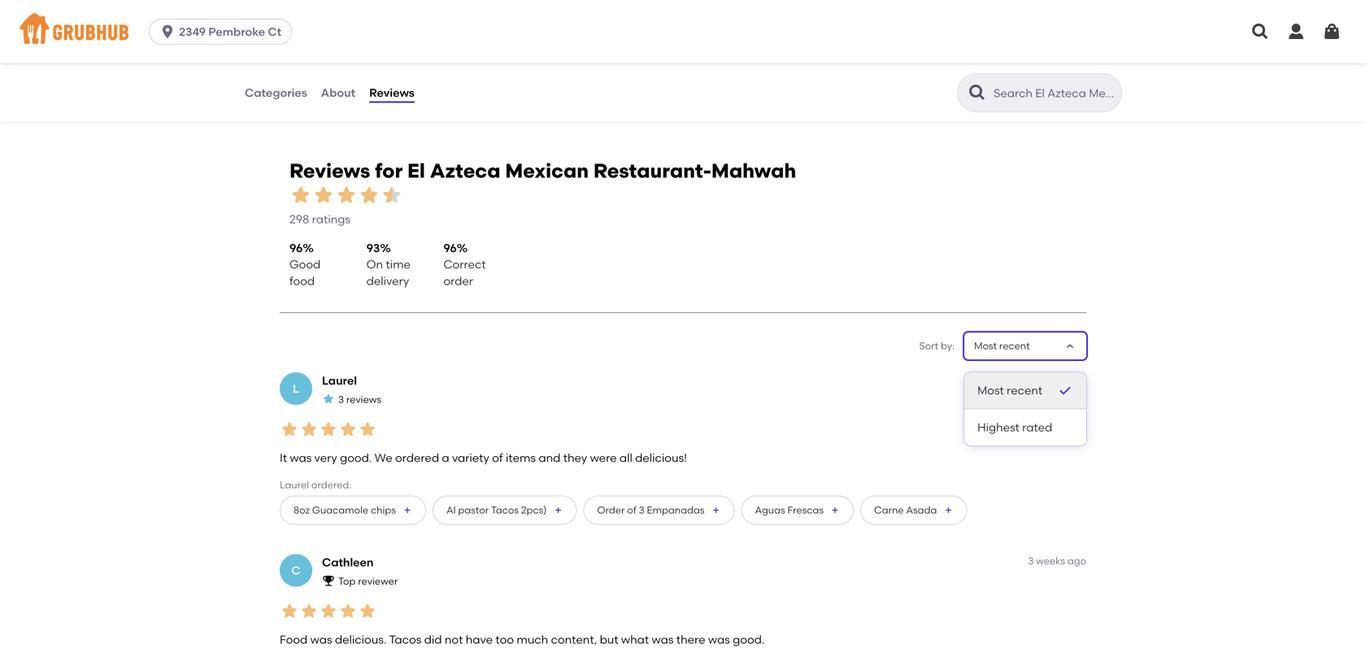 Task type: vqa. For each thing, say whether or not it's contained in the screenshot.
olives, in the , ARTICHOKE HEARTS, OLIVES, CUCUMBER, PEPPERONCINI AND CARROTS.
no



Task type: locate. For each thing, give the bounding box(es) containing it.
too
[[496, 633, 514, 647]]

1 vertical spatial reviews
[[290, 159, 370, 183]]

0 vertical spatial most
[[975, 340, 998, 352]]

0 vertical spatial 3
[[338, 394, 344, 405]]

good. left we
[[340, 451, 372, 465]]

ago
[[1068, 374, 1087, 385], [1068, 555, 1087, 567]]

order of 3 empanadas
[[598, 505, 705, 516]]

chips
[[371, 505, 396, 516]]

delivery down time
[[367, 274, 409, 288]]

96 inside the 96 correct order
[[444, 241, 457, 255]]

mexican
[[505, 159, 589, 183]]

0 horizontal spatial 3
[[338, 394, 344, 405]]

delivery inside the 93 on time delivery
[[367, 274, 409, 288]]

about
[[321, 86, 356, 100]]

most up highest
[[978, 384, 1005, 398]]

plus icon image right chips
[[403, 506, 412, 516]]

0 vertical spatial laurel
[[322, 374, 357, 388]]

3 plus icon image from the left
[[712, 506, 721, 516]]

of right 'order'
[[628, 505, 637, 516]]

star icon image
[[290, 184, 312, 207], [312, 184, 335, 207], [335, 184, 358, 207], [358, 184, 381, 207], [381, 184, 404, 207], [381, 184, 404, 207], [322, 393, 335, 406], [280, 420, 299, 439], [299, 420, 319, 439], [319, 420, 338, 439], [338, 420, 358, 439], [358, 420, 378, 439], [280, 601, 299, 621], [299, 601, 319, 621], [319, 601, 338, 621], [338, 601, 358, 621], [358, 601, 378, 621]]

most recent up most recent option
[[975, 340, 1031, 352]]

by:
[[941, 340, 955, 352]]

recent
[[1000, 340, 1031, 352], [1007, 384, 1043, 398]]

plus icon image for order of 3 empanadas
[[712, 506, 721, 516]]

ratings
[[312, 212, 351, 226]]

0 horizontal spatial delivery
[[294, 34, 331, 46]]

0 horizontal spatial svg image
[[160, 24, 176, 40]]

reviews right about
[[369, 86, 415, 100]]

delivery
[[294, 34, 331, 46], [367, 274, 409, 288]]

1 vertical spatial most recent
[[978, 384, 1043, 398]]

of left items at the bottom left
[[492, 451, 503, 465]]

plus icon image for 8oz guacamole chips
[[403, 506, 412, 516]]

plus icon image inside order of 3 empanadas button
[[712, 506, 721, 516]]

plus icon image inside carne asada button
[[944, 506, 954, 516]]

food
[[280, 633, 308, 647]]

1 vertical spatial laurel
[[280, 479, 309, 491]]

good.
[[340, 451, 372, 465], [733, 633, 765, 647]]

caret down icon image
[[1064, 340, 1077, 353]]

3 reviews
[[338, 394, 382, 405]]

plus icon image right empanadas
[[712, 506, 721, 516]]

were
[[590, 451, 617, 465]]

96 up good
[[290, 241, 303, 255]]

good. right there
[[733, 633, 765, 647]]

0 vertical spatial ago
[[1068, 374, 1087, 385]]

laurel up 8oz
[[280, 479, 309, 491]]

ordered:
[[312, 479, 352, 491]]

delicious!
[[636, 451, 687, 465]]

reviews
[[369, 86, 415, 100], [290, 159, 370, 183]]

reviews up ratings
[[290, 159, 370, 183]]

1 vertical spatial delivery
[[367, 274, 409, 288]]

1 vertical spatial 3
[[639, 505, 645, 516]]

most recent
[[975, 340, 1031, 352], [978, 384, 1043, 398]]

1 horizontal spatial laurel
[[322, 374, 357, 388]]

delicious.
[[335, 633, 387, 647]]

recent up most recent option
[[1000, 340, 1031, 352]]

plus icon image
[[403, 506, 412, 516], [554, 506, 563, 516], [712, 506, 721, 516], [831, 506, 840, 516], [944, 506, 954, 516]]

delivery inside 40–55 $6.99 delivery
[[294, 34, 331, 46]]

tacos
[[491, 505, 519, 516], [389, 633, 422, 647]]

highest
[[978, 421, 1020, 434]]

recent left days on the bottom of the page
[[1007, 384, 1043, 398]]

recent inside most recent option
[[1007, 384, 1043, 398]]

1 ago from the top
[[1068, 374, 1087, 385]]

2349 pembroke ct
[[179, 25, 282, 39]]

it was very good. we ordered a variety of items and they were all delicious!
[[280, 451, 687, 465]]

96 up correct
[[444, 241, 457, 255]]

most inside option
[[978, 384, 1005, 398]]

svg image
[[1251, 22, 1271, 41]]

0 vertical spatial most recent
[[975, 340, 1031, 352]]

0 horizontal spatial laurel
[[280, 479, 309, 491]]

of
[[492, 451, 503, 465], [628, 505, 637, 516]]

3 left weeks
[[1029, 555, 1034, 567]]

1 plus icon image from the left
[[403, 506, 412, 516]]

2 plus icon image from the left
[[554, 506, 563, 516]]

0 vertical spatial good.
[[340, 451, 372, 465]]

96 correct order
[[444, 241, 486, 288]]

2349
[[179, 25, 206, 39]]

0 vertical spatial recent
[[1000, 340, 1031, 352]]

3 right 'order'
[[639, 505, 645, 516]]

3 left reviews
[[338, 394, 344, 405]]

reviews
[[346, 394, 382, 405]]

most recent up the "highest rated"
[[978, 384, 1043, 398]]

categories button
[[244, 63, 308, 122]]

1 vertical spatial good.
[[733, 633, 765, 647]]

top reviewer
[[338, 575, 398, 587]]

2 vertical spatial 3
[[1029, 555, 1034, 567]]

reviews inside button
[[369, 86, 415, 100]]

tacos left 2pcs)
[[491, 505, 519, 516]]

laurel up 3 reviews
[[322, 374, 357, 388]]

was
[[290, 451, 312, 465], [311, 633, 332, 647], [652, 633, 674, 647], [709, 633, 730, 647]]

1 vertical spatial most
[[978, 384, 1005, 398]]

much
[[517, 633, 549, 647]]

aguas frescas
[[755, 505, 824, 516]]

items
[[506, 451, 536, 465]]

2 96 from the left
[[444, 241, 457, 255]]

96
[[290, 241, 303, 255], [444, 241, 457, 255]]

main navigation navigation
[[0, 0, 1367, 63]]

1 vertical spatial recent
[[1007, 384, 1043, 398]]

0 horizontal spatial 96
[[290, 241, 303, 255]]

reviewer
[[358, 575, 398, 587]]

it
[[280, 451, 287, 465]]

ct
[[268, 25, 282, 39]]

1 vertical spatial ago
[[1068, 555, 1087, 567]]

for
[[375, 159, 403, 183]]

plus icon image inside aguas frescas button
[[831, 506, 840, 516]]

0 vertical spatial tacos
[[491, 505, 519, 516]]

1 96 from the left
[[290, 241, 303, 255]]

2 horizontal spatial 3
[[1029, 555, 1034, 567]]

plus icon image right 2pcs)
[[554, 506, 563, 516]]

8oz guacamole chips button
[[280, 496, 426, 525]]

0 vertical spatial reviews
[[369, 86, 415, 100]]

delivery right $6.99
[[294, 34, 331, 46]]

ago right days on the bottom of the page
[[1068, 374, 1087, 385]]

1 horizontal spatial delivery
[[367, 274, 409, 288]]

most
[[975, 340, 998, 352], [978, 384, 1005, 398]]

plus icon image right 'frescas'
[[831, 506, 840, 516]]

1 horizontal spatial tacos
[[491, 505, 519, 516]]

svg image
[[1287, 22, 1307, 41], [1323, 22, 1343, 41], [160, 24, 176, 40]]

variety
[[452, 451, 490, 465]]

but
[[600, 633, 619, 647]]

plus icon image inside '8oz guacamole chips' button
[[403, 506, 412, 516]]

plus icon image right asada
[[944, 506, 954, 516]]

2 horizontal spatial svg image
[[1323, 22, 1343, 41]]

1 vertical spatial tacos
[[389, 633, 422, 647]]

5
[[1035, 374, 1041, 385]]

1 vertical spatial of
[[628, 505, 637, 516]]

93 on time delivery
[[367, 241, 411, 288]]

1 horizontal spatial 3
[[639, 505, 645, 516]]

correct
[[444, 258, 486, 272]]

most right by:
[[975, 340, 998, 352]]

3
[[338, 394, 344, 405], [639, 505, 645, 516], [1029, 555, 1034, 567]]

1 horizontal spatial of
[[628, 505, 637, 516]]

plus icon image inside al pastor tacos 2pcs) "button"
[[554, 506, 563, 516]]

plus icon image for al pastor tacos 2pcs)
[[554, 506, 563, 516]]

rated
[[1023, 421, 1053, 434]]

0 vertical spatial delivery
[[294, 34, 331, 46]]

laurel ordered:
[[280, 479, 352, 491]]

svg image inside 2349 pembroke ct 'button'
[[160, 24, 176, 40]]

tacos left did at the left of the page
[[389, 633, 422, 647]]

ago right weeks
[[1068, 555, 1087, 567]]

5 plus icon image from the left
[[944, 506, 954, 516]]

el
[[408, 159, 425, 183]]

0 horizontal spatial of
[[492, 451, 503, 465]]

l
[[293, 382, 299, 396]]

1 horizontal spatial 96
[[444, 241, 457, 255]]

4 plus icon image from the left
[[831, 506, 840, 516]]

time
[[386, 258, 411, 272]]

2 ago from the top
[[1068, 555, 1087, 567]]

96 inside 96 good food
[[290, 241, 303, 255]]



Task type: describe. For each thing, give the bounding box(es) containing it.
ago for food was delicious. tacos did not have too much content, but what was there was good.
[[1068, 555, 1087, 567]]

there
[[677, 633, 706, 647]]

1 horizontal spatial good.
[[733, 633, 765, 647]]

of inside button
[[628, 505, 637, 516]]

93
[[367, 241, 380, 255]]

8oz
[[294, 505, 310, 516]]

c
[[292, 564, 301, 578]]

search icon image
[[968, 83, 988, 103]]

reviews for el azteca mexican restaurant-mahwah
[[290, 159, 797, 183]]

laurel for laurel
[[322, 374, 357, 388]]

was right what
[[652, 633, 674, 647]]

aguas
[[755, 505, 786, 516]]

not
[[445, 633, 463, 647]]

carne asada
[[875, 505, 938, 516]]

all
[[620, 451, 633, 465]]

carne
[[875, 505, 904, 516]]

check icon image
[[1058, 383, 1074, 399]]

ago for it was very good. we ordered a variety of items and they were all delicious!
[[1068, 374, 1087, 385]]

good
[[290, 258, 321, 272]]

40–55 $6.99 delivery
[[268, 20, 331, 46]]

aguas frescas button
[[742, 496, 854, 525]]

Search El Azteca Mexican Restaurant-Mahwah search field
[[993, 85, 1117, 101]]

3 for 3 weeks ago
[[1029, 555, 1034, 567]]

0 horizontal spatial good.
[[340, 451, 372, 465]]

Sort by: field
[[975, 339, 1031, 353]]

96 for 96 good food
[[290, 241, 303, 255]]

reviews for reviews
[[369, 86, 415, 100]]

asada
[[907, 505, 938, 516]]

96 good food
[[290, 241, 321, 288]]

al pastor tacos 2pcs) button
[[433, 496, 577, 525]]

0 horizontal spatial tacos
[[389, 633, 422, 647]]

2349 pembroke ct button
[[149, 19, 299, 45]]

plus icon image for carne asada
[[944, 506, 954, 516]]

weeks
[[1037, 555, 1066, 567]]

3 weeks ago
[[1029, 555, 1087, 567]]

highest rated
[[978, 421, 1053, 434]]

most recent option
[[965, 373, 1087, 410]]

$6.99
[[268, 34, 292, 46]]

frescas
[[788, 505, 824, 516]]

96 for 96 correct order
[[444, 241, 457, 255]]

5 days ago
[[1035, 374, 1087, 385]]

ordered
[[395, 451, 439, 465]]

was right "food"
[[311, 633, 332, 647]]

trophy icon image
[[322, 574, 335, 587]]

pastor
[[458, 505, 489, 516]]

empanadas
[[647, 505, 705, 516]]

about button
[[320, 63, 356, 122]]

a
[[442, 451, 450, 465]]

categories
[[245, 86, 307, 100]]

top
[[338, 575, 356, 587]]

we
[[375, 451, 393, 465]]

was right it in the left of the page
[[290, 451, 312, 465]]

mahwah
[[712, 159, 797, 183]]

3 inside order of 3 empanadas button
[[639, 505, 645, 516]]

have
[[466, 633, 493, 647]]

content,
[[551, 633, 597, 647]]

on
[[367, 258, 383, 272]]

2pcs)
[[521, 505, 547, 516]]

laurel for laurel ordered:
[[280, 479, 309, 491]]

298
[[290, 212, 309, 226]]

restaurant-
[[594, 159, 712, 183]]

plus icon image for aguas frescas
[[831, 506, 840, 516]]

sort by:
[[920, 340, 955, 352]]

cathleen
[[322, 556, 374, 570]]

sort
[[920, 340, 939, 352]]

most recent inside option
[[978, 384, 1043, 398]]

very
[[315, 451, 337, 465]]

recent inside sort by: field
[[1000, 340, 1031, 352]]

was right there
[[709, 633, 730, 647]]

and
[[539, 451, 561, 465]]

reviews for reviews for el azteca mexican restaurant-mahwah
[[290, 159, 370, 183]]

3 for 3 reviews
[[338, 394, 344, 405]]

al pastor tacos 2pcs)
[[447, 505, 547, 516]]

8oz guacamole chips
[[294, 505, 396, 516]]

40–55
[[268, 20, 296, 32]]

1 horizontal spatial svg image
[[1287, 22, 1307, 41]]

carne asada button
[[861, 496, 968, 525]]

tacos inside "button"
[[491, 505, 519, 516]]

pembroke
[[209, 25, 265, 39]]

they
[[564, 451, 588, 465]]

reviews button
[[369, 63, 416, 122]]

order of 3 empanadas button
[[584, 496, 735, 525]]

days
[[1043, 374, 1066, 385]]

order
[[444, 274, 473, 288]]

order
[[598, 505, 625, 516]]

azteca
[[430, 159, 501, 183]]

food
[[290, 274, 315, 288]]

food was delicious. tacos did not have too much content, but what was there was good.
[[280, 633, 765, 647]]

did
[[424, 633, 442, 647]]

most inside sort by: field
[[975, 340, 998, 352]]

guacamole
[[312, 505, 369, 516]]

298 ratings
[[290, 212, 351, 226]]

what
[[622, 633, 649, 647]]

al
[[447, 505, 456, 516]]

0 vertical spatial of
[[492, 451, 503, 465]]



